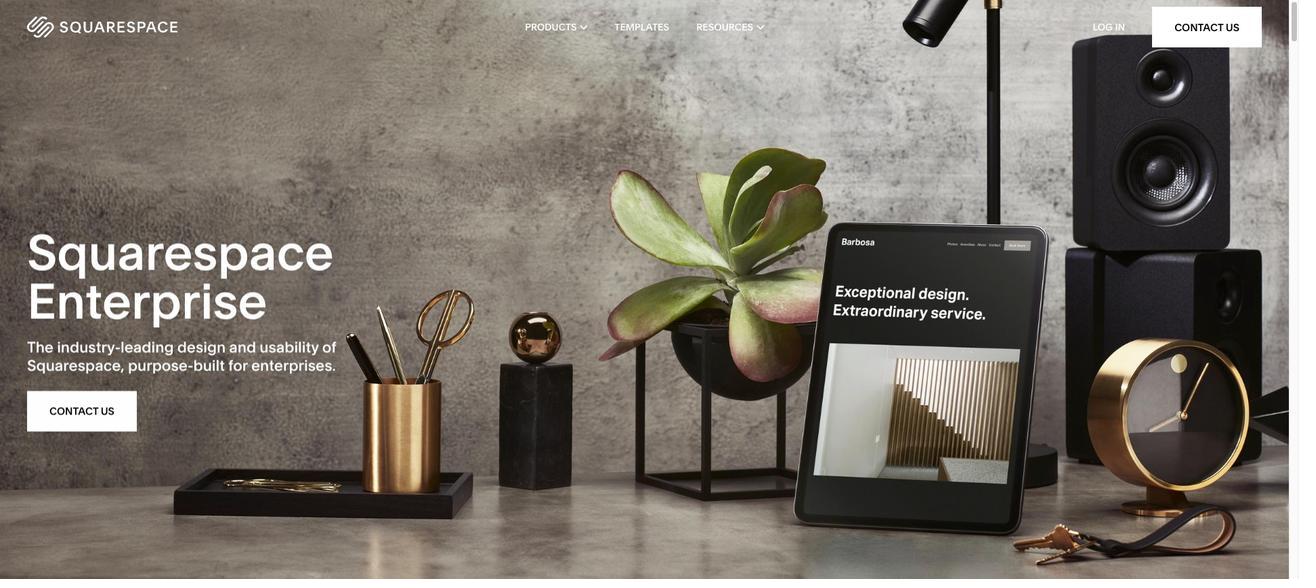 Task type: vqa. For each thing, say whether or not it's contained in the screenshot.
Resources
yes



Task type: locate. For each thing, give the bounding box(es) containing it.
squarespace logo image
[[27, 16, 178, 38]]

the
[[27, 337, 54, 356]]

1 horizontal spatial us
[[1227, 21, 1240, 34]]

squarespace,
[[27, 355, 125, 374]]

for
[[228, 355, 248, 374]]

0 vertical spatial contact us
[[1175, 21, 1240, 34]]

squarespace enterprise
[[27, 221, 334, 330]]

log
[[1094, 21, 1114, 33]]

us
[[1227, 21, 1240, 34], [101, 404, 114, 417]]

0 vertical spatial contact
[[1175, 21, 1224, 34]]

1 vertical spatial contact us
[[49, 404, 114, 417]]

contact us link
[[1153, 7, 1263, 47], [27, 390, 137, 431]]

and
[[229, 337, 256, 356]]

1 vertical spatial contact us link
[[27, 390, 137, 431]]

0 vertical spatial us
[[1227, 21, 1240, 34]]

1 horizontal spatial contact us
[[1175, 21, 1240, 34]]

0 horizontal spatial contact
[[49, 404, 98, 417]]

log             in
[[1094, 21, 1126, 33]]

enterprise
[[27, 270, 267, 330]]

contact
[[1175, 21, 1224, 34], [49, 404, 98, 417]]

built
[[194, 355, 225, 374]]

0 horizontal spatial contact us link
[[27, 390, 137, 431]]

usability
[[260, 337, 319, 356]]

products button
[[525, 0, 588, 54]]

purpose-
[[128, 355, 194, 374]]

0 horizontal spatial contact us
[[49, 404, 114, 417]]

1 vertical spatial us
[[101, 404, 114, 417]]

1 horizontal spatial contact us link
[[1153, 7, 1263, 47]]

contact us
[[1175, 21, 1240, 34], [49, 404, 114, 417]]



Task type: describe. For each thing, give the bounding box(es) containing it.
0 vertical spatial contact us link
[[1153, 7, 1263, 47]]

squarespace
[[27, 221, 334, 281]]

resources
[[697, 21, 754, 33]]

templates
[[615, 21, 670, 33]]

resources button
[[697, 0, 764, 54]]

industry-
[[57, 337, 121, 356]]

enterprises.
[[251, 355, 336, 374]]

leading
[[121, 337, 174, 356]]

1 horizontal spatial contact
[[1175, 21, 1224, 34]]

1 vertical spatial contact
[[49, 404, 98, 417]]

templates link
[[615, 0, 670, 54]]

in
[[1116, 21, 1126, 33]]

squarespace logo link
[[27, 16, 274, 38]]

of
[[322, 337, 336, 356]]

log             in link
[[1094, 21, 1126, 33]]

design
[[177, 337, 226, 356]]

0 horizontal spatial us
[[101, 404, 114, 417]]

the industry-leading design and usability of squarespace, purpose-built for enterprises.
[[27, 337, 336, 374]]

products
[[525, 21, 577, 33]]



